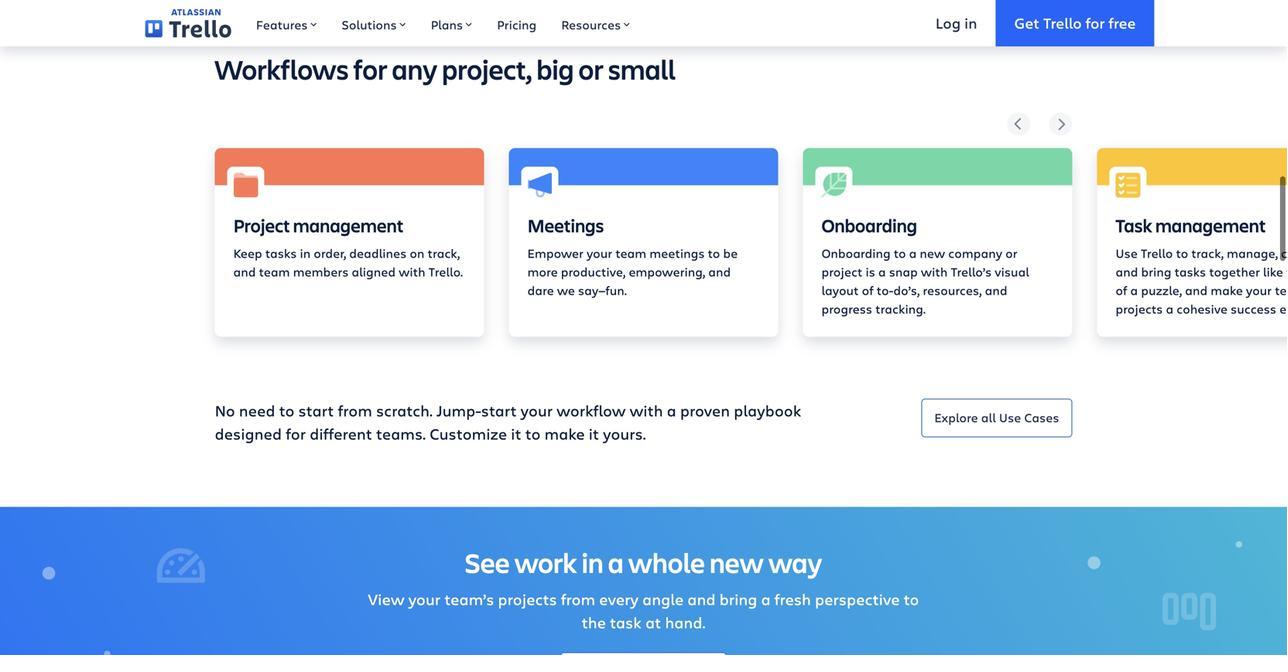 Task type: vqa. For each thing, say whether or not it's contained in the screenshot.


Task type: describe. For each thing, give the bounding box(es) containing it.
task management use trello to track, manage, c
[[1116, 213, 1288, 318]]

different
[[310, 424, 372, 445]]

we
[[557, 282, 575, 299]]

from inside see work in a whole new way view your team's projects from every angle and bring a fresh perspective to the task at hand.
[[561, 589, 596, 610]]

a inside no need to start from scratch. jump-start your workflow with a proven playbook designed for different teams. customize it to make it yours.
[[667, 400, 677, 421]]

2 it from the left
[[589, 424, 599, 445]]

for inside trello in action workflows for any project, big or small
[[353, 51, 388, 88]]

more
[[528, 264, 558, 280]]

teams.
[[376, 424, 426, 445]]

resources
[[562, 16, 621, 33]]

project
[[822, 264, 863, 280]]

be
[[724, 245, 738, 262]]

hand.
[[665, 613, 706, 634]]

do's,
[[894, 282, 920, 299]]

is
[[866, 264, 876, 280]]

with inside no need to start from scratch. jump-start your workflow with a proven playbook designed for different teams. customize it to make it yours.
[[630, 400, 663, 421]]

or inside trello in action workflows for any project, big or small
[[579, 51, 604, 88]]

workflows
[[215, 51, 349, 88]]

meetings
[[528, 213, 604, 238]]

bring
[[720, 589, 758, 610]]

trello in action workflows for any project, big or small
[[215, 28, 676, 88]]

management for project management
[[293, 213, 404, 238]]

team's
[[445, 589, 494, 610]]

task
[[1116, 213, 1153, 238]]

playbook
[[734, 400, 802, 421]]

in inside see work in a whole new way view your team's projects from every angle and bring a fresh perspective to the task at hand.
[[582, 545, 604, 582]]

project
[[233, 213, 290, 238]]

explore all use cases
[[935, 409, 1060, 426]]

and inside project management keep tasks in order, deadlines on track, and team members aligned with trello.
[[233, 264, 256, 280]]

whole
[[629, 545, 705, 582]]

way
[[769, 545, 823, 582]]

in right log
[[965, 13, 978, 33]]

trello inside task management use trello to track, manage, c
[[1141, 245, 1174, 262]]

make
[[545, 424, 585, 445]]

all
[[982, 409, 997, 426]]

no
[[215, 400, 235, 421]]

scratch.
[[376, 400, 433, 421]]

any
[[392, 51, 438, 88]]

work
[[515, 545, 577, 582]]

in inside trello in action workflows for any project, big or small
[[262, 28, 275, 45]]

to-
[[877, 282, 894, 299]]

manage,
[[1228, 245, 1279, 262]]

1 start from the left
[[299, 400, 334, 421]]

keep
[[233, 245, 262, 262]]

plans
[[431, 16, 463, 33]]

track, inside task management use trello to track, manage, c
[[1192, 245, 1224, 262]]

trello.
[[429, 264, 463, 280]]

see
[[465, 545, 510, 582]]

to left 'make'
[[526, 424, 541, 445]]

need
[[239, 400, 275, 421]]

with inside project management keep tasks in order, deadlines on track, and team members aligned with trello.
[[399, 264, 426, 280]]

workflow
[[557, 400, 626, 421]]

use for management
[[1116, 245, 1138, 262]]

perspective
[[815, 589, 900, 610]]

atlassian trello image
[[145, 9, 231, 38]]

pricing link
[[485, 0, 549, 46]]

cases
[[1025, 409, 1060, 426]]

yours.
[[603, 424, 646, 445]]

get trello for free
[[1015, 13, 1136, 33]]

new inside onboarding onboarding to a new company or project is a snap with trello's visual layout of to-do's, resources, and progress tracking.
[[920, 245, 946, 262]]

proven
[[681, 400, 730, 421]]

onboarding onboarding to a new company or project is a snap with trello's visual layout of to-do's, resources, and progress tracking.
[[822, 213, 1030, 318]]

snap
[[890, 264, 918, 280]]

productive,
[[561, 264, 626, 280]]

plans button
[[419, 0, 485, 46]]

empowering,
[[629, 264, 706, 280]]

team inside meetings empower your team meetings to be more productive, empowering, and dare we say—fun.
[[616, 245, 647, 262]]

log in
[[936, 13, 978, 33]]

the
[[582, 613, 606, 634]]

track, inside project management keep tasks in order, deadlines on track, and team members aligned with trello.
[[428, 245, 460, 262]]

see work in a whole new way view your team's projects from every angle and bring a fresh perspective to the task at hand.
[[368, 545, 920, 634]]

use for all
[[1000, 409, 1022, 426]]

c
[[1282, 245, 1288, 262]]

management for task management
[[1156, 213, 1267, 238]]

or inside onboarding onboarding to a new company or project is a snap with trello's visual layout of to-do's, resources, and progress tracking.
[[1006, 245, 1018, 262]]

designed
[[215, 424, 282, 445]]

solutions
[[342, 16, 397, 33]]

resources,
[[923, 282, 982, 299]]

project,
[[442, 51, 532, 88]]

tracking.
[[876, 301, 926, 318]]

resources button
[[549, 0, 643, 46]]

fresh
[[775, 589, 812, 610]]

action
[[278, 28, 323, 45]]

get trello for free link
[[996, 0, 1155, 46]]

with inside onboarding onboarding to a new company or project is a snap with trello's visual layout of to-do's, resources, and progress tracking.
[[921, 264, 948, 280]]

jump-
[[437, 400, 481, 421]]

trello inside trello in action workflows for any project, big or small
[[215, 28, 259, 45]]

view
[[368, 589, 405, 610]]



Task type: locate. For each thing, give the bounding box(es) containing it.
0 horizontal spatial with
[[399, 264, 426, 280]]

for left the free
[[1086, 13, 1106, 33]]

and
[[233, 264, 256, 280], [709, 264, 731, 280], [986, 282, 1008, 299], [688, 589, 716, 610]]

1 horizontal spatial track,
[[1192, 245, 1224, 262]]

in up every
[[582, 545, 604, 582]]

management inside project management keep tasks in order, deadlines on track, and team members aligned with trello.
[[293, 213, 404, 238]]

your inside see work in a whole new way view your team's projects from every angle and bring a fresh perspective to the task at hand.
[[409, 589, 441, 610]]

1 horizontal spatial it
[[589, 424, 599, 445]]

trello down task
[[1141, 245, 1174, 262]]

get
[[1015, 13, 1040, 33]]

pricing
[[497, 16, 537, 33]]

0 horizontal spatial from
[[338, 400, 372, 421]]

angle
[[643, 589, 684, 610]]

to inside see work in a whole new way view your team's projects from every angle and bring a fresh perspective to the task at hand.
[[904, 589, 920, 610]]

1 horizontal spatial your
[[521, 400, 553, 421]]

team up empowering,
[[616, 245, 647, 262]]

onboarding
[[822, 213, 918, 238], [822, 245, 891, 262]]

0 horizontal spatial management
[[293, 213, 404, 238]]

start up different
[[299, 400, 334, 421]]

members
[[293, 264, 349, 280]]

in right tasks
[[300, 245, 311, 262]]

trello up workflows
[[215, 28, 259, 45]]

trello
[[1044, 13, 1082, 33], [215, 28, 259, 45], [1141, 245, 1174, 262]]

track,
[[428, 245, 460, 262], [1192, 245, 1224, 262]]

0 horizontal spatial track,
[[428, 245, 460, 262]]

trello inside get trello for free link
[[1044, 13, 1082, 33]]

your inside meetings empower your team meetings to be more productive, empowering, and dare we say—fun.
[[587, 245, 613, 262]]

tasks
[[265, 245, 297, 262]]

1 vertical spatial onboarding
[[822, 245, 891, 262]]

and down visual
[[986, 282, 1008, 299]]

your inside no need to start from scratch. jump-start your workflow with a proven playbook designed for different teams. customize it to make it yours.
[[521, 400, 553, 421]]

use right the all on the bottom of the page
[[1000, 409, 1022, 426]]

and inside onboarding onboarding to a new company or project is a snap with trello's visual layout of to-do's, resources, and progress tracking.
[[986, 282, 1008, 299]]

1 vertical spatial from
[[561, 589, 596, 610]]

2 horizontal spatial your
[[587, 245, 613, 262]]

in left action
[[262, 28, 275, 45]]

0 vertical spatial or
[[579, 51, 604, 88]]

2 track, from the left
[[1192, 245, 1224, 262]]

and down the keep
[[233, 264, 256, 280]]

a up snap
[[910, 245, 917, 262]]

1 horizontal spatial for
[[353, 51, 388, 88]]

to up snap
[[894, 245, 907, 262]]

log in link
[[918, 0, 996, 46]]

explore
[[935, 409, 979, 426]]

visual
[[995, 264, 1030, 280]]

0 horizontal spatial start
[[299, 400, 334, 421]]

1 onboarding from the top
[[822, 213, 918, 238]]

free
[[1109, 13, 1136, 33]]

1 horizontal spatial trello
[[1044, 13, 1082, 33]]

big
[[537, 51, 574, 88]]

onboarding up the 'is'
[[822, 213, 918, 238]]

for
[[1086, 13, 1106, 33], [353, 51, 388, 88], [286, 424, 306, 445]]

every
[[600, 589, 639, 610]]

it right customize
[[511, 424, 522, 445]]

aligned
[[352, 264, 396, 280]]

0 horizontal spatial team
[[259, 264, 290, 280]]

dare
[[528, 282, 554, 299]]

start up customize
[[481, 400, 517, 421]]

0 horizontal spatial new
[[710, 545, 764, 582]]

of
[[862, 282, 874, 299]]

0 horizontal spatial use
[[1000, 409, 1022, 426]]

meetings empower your team meetings to be more productive, empowering, and dare we say—fun.
[[528, 213, 738, 299]]

1 horizontal spatial use
[[1116, 245, 1138, 262]]

1 vertical spatial for
[[353, 51, 388, 88]]

new
[[920, 245, 946, 262], [710, 545, 764, 582]]

with down on
[[399, 264, 426, 280]]

management up manage, at the top of the page
[[1156, 213, 1267, 238]]

use inside task management use trello to track, manage, c
[[1116, 245, 1138, 262]]

your for scratch.
[[521, 400, 553, 421]]

no need to start from scratch. jump-start your workflow with a proven playbook designed for different teams. customize it to make it yours.
[[215, 400, 802, 445]]

use down task
[[1116, 245, 1138, 262]]

to inside meetings empower your team meetings to be more productive, empowering, and dare we say—fun.
[[708, 245, 721, 262]]

in inside project management keep tasks in order, deadlines on track, and team members aligned with trello.
[[300, 245, 311, 262]]

your right view
[[409, 589, 441, 610]]

1 horizontal spatial new
[[920, 245, 946, 262]]

2 management from the left
[[1156, 213, 1267, 238]]

2 start from the left
[[481, 400, 517, 421]]

and up hand.
[[688, 589, 716, 610]]

to left manage, at the top of the page
[[1177, 245, 1189, 262]]

1 horizontal spatial from
[[561, 589, 596, 610]]

1 vertical spatial team
[[259, 264, 290, 280]]

1 horizontal spatial or
[[1006, 245, 1018, 262]]

track, up trello.
[[428, 245, 460, 262]]

to left be
[[708, 245, 721, 262]]

new inside see work in a whole new way view your team's projects from every angle and bring a fresh perspective to the task at hand.
[[710, 545, 764, 582]]

progress
[[822, 301, 873, 318]]

1 management from the left
[[293, 213, 404, 238]]

0 vertical spatial team
[[616, 245, 647, 262]]

it
[[511, 424, 522, 445], [589, 424, 599, 445]]

1 vertical spatial your
[[521, 400, 553, 421]]

for left different
[[286, 424, 306, 445]]

1 vertical spatial new
[[710, 545, 764, 582]]

and inside meetings empower your team meetings to be more productive, empowering, and dare we say—fun.
[[709, 264, 731, 280]]

1 it from the left
[[511, 424, 522, 445]]

on
[[410, 245, 425, 262]]

company
[[949, 245, 1003, 262]]

or up visual
[[1006, 245, 1018, 262]]

0 horizontal spatial trello
[[215, 28, 259, 45]]

0 horizontal spatial your
[[409, 589, 441, 610]]

say—fun.
[[578, 282, 627, 299]]

0 vertical spatial for
[[1086, 13, 1106, 33]]

explore all use cases link
[[922, 399, 1073, 438]]

to inside task management use trello to track, manage, c
[[1177, 245, 1189, 262]]

0 vertical spatial use
[[1116, 245, 1138, 262]]

solutions button
[[330, 0, 419, 46]]

empower
[[528, 245, 584, 262]]

your up 'make'
[[521, 400, 553, 421]]

it down workflow
[[589, 424, 599, 445]]

0 horizontal spatial for
[[286, 424, 306, 445]]

1 horizontal spatial management
[[1156, 213, 1267, 238]]

log
[[936, 13, 961, 33]]

for inside no need to start from scratch. jump-start your workflow with a proven playbook designed for different teams. customize it to make it yours.
[[286, 424, 306, 445]]

2 vertical spatial for
[[286, 424, 306, 445]]

your up productive,
[[587, 245, 613, 262]]

from up the
[[561, 589, 596, 610]]

2 horizontal spatial with
[[921, 264, 948, 280]]

2 onboarding from the top
[[822, 245, 891, 262]]

a left proven
[[667, 400, 677, 421]]

and inside see work in a whole new way view your team's projects from every angle and bring a fresh perspective to the task at hand.
[[688, 589, 716, 610]]

team
[[616, 245, 647, 262], [259, 264, 290, 280]]

trello's
[[951, 264, 992, 280]]

1 horizontal spatial team
[[616, 245, 647, 262]]

new up bring
[[710, 545, 764, 582]]

your
[[587, 245, 613, 262], [521, 400, 553, 421], [409, 589, 441, 610]]

0 vertical spatial from
[[338, 400, 372, 421]]

a
[[910, 245, 917, 262], [879, 264, 886, 280], [667, 400, 677, 421], [608, 545, 624, 582], [762, 589, 771, 610]]

1 track, from the left
[[428, 245, 460, 262]]

2 horizontal spatial for
[[1086, 13, 1106, 33]]

to right "perspective"
[[904, 589, 920, 610]]

features button
[[244, 0, 330, 46]]

0 vertical spatial your
[[587, 245, 613, 262]]

1 vertical spatial use
[[1000, 409, 1022, 426]]

previous image
[[1008, 113, 1031, 136]]

0 horizontal spatial it
[[511, 424, 522, 445]]

and down be
[[709, 264, 731, 280]]

a left 'fresh'
[[762, 589, 771, 610]]

at
[[646, 613, 662, 634]]

new up resources,
[[920, 245, 946, 262]]

your for new
[[409, 589, 441, 610]]

team inside project management keep tasks in order, deadlines on track, and team members aligned with trello.
[[259, 264, 290, 280]]

order,
[[314, 245, 346, 262]]

2 horizontal spatial trello
[[1141, 245, 1174, 262]]

2 vertical spatial your
[[409, 589, 441, 610]]

with up yours.
[[630, 400, 663, 421]]

management inside task management use trello to track, manage, c
[[1156, 213, 1267, 238]]

small
[[608, 51, 676, 88]]

projects
[[498, 589, 557, 610]]

features
[[256, 16, 308, 33]]

to
[[708, 245, 721, 262], [894, 245, 907, 262], [1177, 245, 1189, 262], [279, 400, 295, 421], [526, 424, 541, 445], [904, 589, 920, 610]]

customize
[[430, 424, 507, 445]]

trello right get
[[1044, 13, 1082, 33]]

use
[[1116, 245, 1138, 262], [1000, 409, 1022, 426]]

from inside no need to start from scratch. jump-start your workflow with a proven playbook designed for different teams. customize it to make it yours.
[[338, 400, 372, 421]]

0 vertical spatial new
[[920, 245, 946, 262]]

next image
[[1050, 113, 1073, 136]]

a up every
[[608, 545, 624, 582]]

1 horizontal spatial start
[[481, 400, 517, 421]]

onboarding up project
[[822, 245, 891, 262]]

0 horizontal spatial or
[[579, 51, 604, 88]]

project management keep tasks in order, deadlines on track, and team members aligned with trello.
[[233, 213, 463, 280]]

in
[[965, 13, 978, 33], [262, 28, 275, 45], [300, 245, 311, 262], [582, 545, 604, 582]]

a right the 'is'
[[879, 264, 886, 280]]

meetings
[[650, 245, 705, 262]]

or
[[579, 51, 604, 88], [1006, 245, 1018, 262]]

1 horizontal spatial with
[[630, 400, 663, 421]]

to right the need
[[279, 400, 295, 421]]

to inside onboarding onboarding to a new company or project is a snap with trello's visual layout of to-do's, resources, and progress tracking.
[[894, 245, 907, 262]]

with
[[399, 264, 426, 280], [921, 264, 948, 280], [630, 400, 663, 421]]

layout
[[822, 282, 859, 299]]

task
[[610, 613, 642, 634]]

track, left manage, at the top of the page
[[1192, 245, 1224, 262]]

deadlines
[[349, 245, 407, 262]]

team down tasks
[[259, 264, 290, 280]]

0 vertical spatial onboarding
[[822, 213, 918, 238]]

1 vertical spatial or
[[1006, 245, 1018, 262]]

management up "order,"
[[293, 213, 404, 238]]

from up different
[[338, 400, 372, 421]]

or right "big"
[[579, 51, 604, 88]]

for left any
[[353, 51, 388, 88]]

with up resources,
[[921, 264, 948, 280]]



